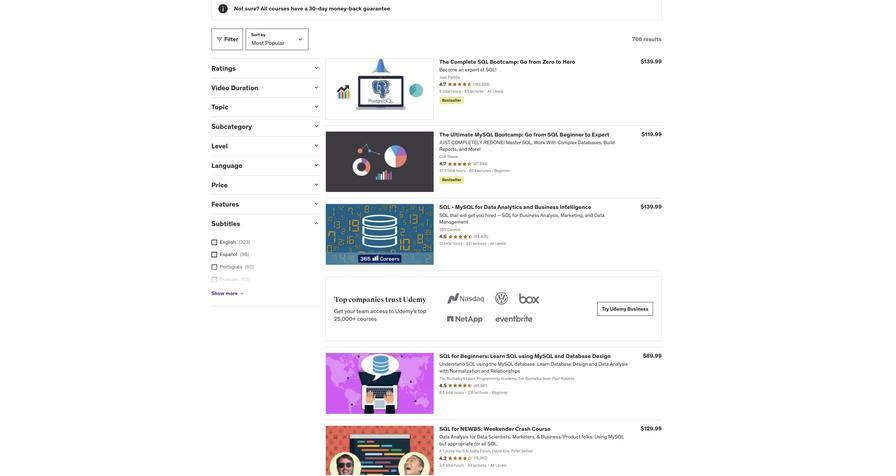 Task type: vqa. For each thing, say whether or not it's contained in the screenshot.


Task type: locate. For each thing, give the bounding box(es) containing it.
mysql right using
[[535, 353, 554, 360]]

1 vertical spatial business
[[628, 306, 649, 312]]

1 vertical spatial mysql
[[455, 204, 474, 211]]

small image for ratings
[[313, 64, 320, 71]]

eventbrite image
[[494, 312, 534, 328]]

the left complete at the right of the page
[[440, 58, 449, 65]]

a
[[305, 5, 308, 12]]

small image
[[313, 103, 320, 110], [313, 123, 320, 130], [313, 142, 320, 149], [313, 181, 320, 188], [313, 220, 320, 227]]

topic button
[[212, 103, 307, 111]]

udemy inside top companies trust udemy get your team access to udemy's top 25,000+ courses
[[403, 296, 427, 304]]

1 vertical spatial for
[[452, 353, 459, 360]]

español
[[220, 252, 237, 258]]

for left 'beginners:'
[[452, 353, 459, 360]]

2 vertical spatial to
[[389, 308, 394, 315]]

0 vertical spatial the
[[440, 58, 449, 65]]

3 small image from the top
[[313, 142, 320, 149]]

1 vertical spatial bootcamp:
[[495, 131, 524, 138]]

business left "intelligence"
[[535, 204, 559, 211]]

2 the from the top
[[440, 131, 449, 138]]

1 horizontal spatial and
[[555, 353, 565, 360]]

sql - mysql for data analytics and business intelligence
[[440, 204, 592, 211]]

courses right all
[[269, 5, 290, 12]]

sql for newbs: weekender crash course link
[[440, 426, 551, 433]]

weekender
[[484, 426, 514, 433]]

the
[[440, 58, 449, 65], [440, 131, 449, 138]]

to inside top companies trust udemy get your team access to udemy's top 25,000+ courses
[[389, 308, 394, 315]]

0 vertical spatial from
[[529, 58, 542, 65]]

courses down team
[[358, 316, 377, 323]]

and
[[524, 204, 534, 211], [555, 353, 565, 360]]

to down trust
[[389, 308, 394, 315]]

mysql right -
[[455, 204, 474, 211]]

to
[[556, 58, 562, 65], [585, 131, 591, 138], [389, 308, 394, 315]]

from left beginner
[[534, 131, 547, 138]]

$119.99
[[642, 131, 662, 138]]

1 vertical spatial from
[[534, 131, 547, 138]]

2 horizontal spatial to
[[585, 131, 591, 138]]

udemy up top
[[403, 296, 427, 304]]

to right zero
[[556, 58, 562, 65]]

1 vertical spatial udemy
[[610, 306, 627, 312]]

small image for language
[[313, 162, 320, 169]]

for for beginners:
[[452, 353, 459, 360]]

xsmall image inside "show more" "button"
[[239, 291, 245, 297]]

0 horizontal spatial mysql
[[455, 204, 474, 211]]

0 vertical spatial bootcamp:
[[490, 58, 519, 65]]

xsmall image right 'more' on the left bottom of page
[[239, 291, 245, 297]]

1 horizontal spatial courses
[[358, 316, 377, 323]]

日本語
[[220, 289, 235, 295]]

2 vertical spatial for
[[452, 426, 459, 433]]

netapp image
[[446, 312, 486, 328]]

for left newbs:
[[452, 426, 459, 433]]

small image for level
[[313, 142, 320, 149]]

results
[[644, 36, 662, 43]]

courses
[[269, 5, 290, 12], [358, 316, 377, 323]]

small image for subtitles
[[313, 220, 320, 227]]

trust
[[386, 296, 402, 304]]

1 vertical spatial the
[[440, 131, 449, 138]]

business
[[535, 204, 559, 211], [628, 306, 649, 312]]

more
[[226, 291, 238, 297]]

try
[[602, 306, 609, 312]]

and left database in the right of the page
[[555, 353, 565, 360]]

go
[[520, 58, 528, 65], [525, 131, 533, 138]]

0 vertical spatial go
[[520, 58, 528, 65]]

0 vertical spatial $139.99
[[641, 58, 662, 65]]

using
[[519, 353, 534, 360]]

the left "ultimate"
[[440, 131, 449, 138]]

from
[[529, 58, 542, 65], [534, 131, 547, 138]]

2 vertical spatial mysql
[[535, 353, 554, 360]]

1 vertical spatial $139.99
[[641, 203, 662, 210]]

sql for beginners: learn sql using mysql and database design
[[440, 353, 611, 360]]

766
[[632, 36, 643, 43]]

features button
[[212, 200, 307, 209]]

sql right complete at the right of the page
[[478, 58, 489, 65]]

udemy
[[403, 296, 427, 304], [610, 306, 627, 312]]

nasdaq image
[[446, 291, 486, 307]]

sql
[[478, 58, 489, 65], [548, 131, 559, 138], [440, 204, 451, 211], [440, 353, 451, 360], [507, 353, 518, 360], [440, 426, 451, 433]]

0 horizontal spatial courses
[[269, 5, 290, 12]]

mysql right "ultimate"
[[475, 131, 494, 138]]

$139.99 for sql - mysql for data analytics and business intelligence
[[641, 203, 662, 210]]

xsmall image left the "español"
[[212, 252, 217, 258]]

english
[[220, 239, 236, 246]]

topic
[[212, 103, 229, 111]]

go for zero
[[520, 58, 528, 65]]

0 vertical spatial courses
[[269, 5, 290, 12]]

1 the from the top
[[440, 58, 449, 65]]

0 vertical spatial mysql
[[475, 131, 494, 138]]

data
[[484, 204, 497, 211]]

learn
[[491, 353, 505, 360]]

0 horizontal spatial udemy
[[403, 296, 427, 304]]

xsmall image for español
[[212, 252, 217, 258]]

xsmall image left english in the bottom left of the page
[[212, 240, 217, 246]]

video
[[212, 84, 230, 92]]

business right try
[[628, 306, 649, 312]]

2 small image from the top
[[313, 123, 320, 130]]

766 results status
[[632, 36, 662, 43]]

mysql for bootcamp:
[[475, 131, 494, 138]]

1 horizontal spatial udemy
[[610, 306, 627, 312]]

complete
[[451, 58, 477, 65]]

box image
[[518, 291, 541, 307]]

sql left newbs:
[[440, 426, 451, 433]]

1 horizontal spatial mysql
[[475, 131, 494, 138]]

hero
[[563, 58, 576, 65]]

analytics
[[498, 204, 522, 211]]

course
[[532, 426, 551, 433]]

1 vertical spatial to
[[585, 131, 591, 138]]

5 small image from the top
[[313, 220, 320, 227]]

xsmall image for english
[[212, 240, 217, 246]]

0 vertical spatial and
[[524, 204, 534, 211]]

2 $139.99 from the top
[[641, 203, 662, 210]]

sql left 'beginners:'
[[440, 353, 451, 360]]

1 $139.99 from the top
[[641, 58, 662, 65]]

xsmall image
[[212, 240, 217, 246], [212, 252, 217, 258], [212, 265, 217, 270], [212, 277, 217, 283], [239, 291, 245, 297]]

0 vertical spatial to
[[556, 58, 562, 65]]

1 horizontal spatial business
[[628, 306, 649, 312]]

the for the complete sql bootcamp: go from zero to hero
[[440, 58, 449, 65]]

0 vertical spatial business
[[535, 204, 559, 211]]

0 vertical spatial udemy
[[403, 296, 427, 304]]

udemy right try
[[610, 306, 627, 312]]

to left expert
[[585, 131, 591, 138]]

0 horizontal spatial business
[[535, 204, 559, 211]]

for
[[475, 204, 483, 211], [452, 353, 459, 360], [452, 426, 459, 433]]

1 vertical spatial go
[[525, 131, 533, 138]]

bootcamp:
[[490, 58, 519, 65], [495, 131, 524, 138]]

xsmall image for português
[[212, 265, 217, 270]]

from left zero
[[529, 58, 542, 65]]

xsmall image left português
[[212, 265, 217, 270]]

4 small image from the top
[[313, 181, 320, 188]]

1 vertical spatial courses
[[358, 316, 377, 323]]

top
[[418, 308, 427, 315]]

money-
[[329, 5, 349, 12]]

1 small image from the top
[[313, 103, 320, 110]]

xsmall image up show
[[212, 277, 217, 283]]

team
[[357, 308, 369, 315]]

design
[[593, 353, 611, 360]]

and right analytics
[[524, 204, 534, 211]]

$139.99
[[641, 58, 662, 65], [641, 203, 662, 210]]

for left data
[[475, 204, 483, 211]]

mysql for for
[[455, 204, 474, 211]]

0 horizontal spatial to
[[389, 308, 394, 315]]

mysql
[[475, 131, 494, 138], [455, 204, 474, 211], [535, 353, 554, 360]]

small image
[[216, 36, 223, 43], [313, 64, 320, 71], [313, 84, 320, 91], [313, 162, 320, 169], [313, 201, 320, 208]]

top companies trust udemy get your team access to udemy's top 25,000+ courses
[[334, 296, 427, 323]]



Task type: describe. For each thing, give the bounding box(es) containing it.
not sure? all courses have a 30-day money-back guarantee
[[234, 5, 390, 12]]

filter
[[224, 36, 238, 43]]

small image for price
[[313, 181, 320, 188]]

français
[[220, 276, 238, 283]]

from for sql
[[534, 131, 547, 138]]

from for zero
[[529, 58, 542, 65]]

show
[[212, 291, 225, 297]]

25,000+
[[334, 316, 356, 323]]

not
[[234, 5, 244, 12]]

small image for subcategory
[[313, 123, 320, 130]]

-
[[452, 204, 454, 211]]

database
[[566, 353, 591, 360]]

expert
[[592, 131, 610, 138]]

0 vertical spatial for
[[475, 204, 483, 211]]

30-
[[309, 5, 318, 12]]

level
[[212, 142, 228, 150]]

duration
[[231, 84, 259, 92]]

video duration button
[[212, 84, 307, 92]]

go for sql
[[525, 131, 533, 138]]

guarantee
[[363, 5, 390, 12]]

small image for features
[[313, 201, 320, 208]]

top
[[334, 296, 347, 304]]

sql left -
[[440, 204, 451, 211]]

sql for beginners: learn sql using mysql and database design link
[[440, 353, 611, 360]]

sql left beginner
[[548, 131, 559, 138]]

level button
[[212, 142, 307, 150]]

766 results
[[632, 36, 662, 43]]

$129.99
[[641, 426, 662, 432]]

language
[[212, 161, 243, 170]]

the for the ultimate mysql bootcamp: go from sql beginner to expert
[[440, 131, 449, 138]]

language button
[[212, 161, 307, 170]]

ratings button
[[212, 64, 307, 72]]

subcategory
[[212, 122, 252, 131]]

try udemy business
[[602, 306, 649, 312]]

video duration
[[212, 84, 259, 92]]

zero
[[543, 58, 555, 65]]

(60)
[[245, 264, 254, 270]]

bootcamp: for mysql
[[495, 131, 524, 138]]

small image for video duration
[[313, 84, 320, 91]]

show more
[[212, 291, 238, 297]]

sql left using
[[507, 353, 518, 360]]

2 horizontal spatial mysql
[[535, 353, 554, 360]]

español (96)
[[220, 252, 249, 258]]

1 vertical spatial and
[[555, 353, 565, 360]]

access
[[371, 308, 388, 315]]

back
[[349, 5, 362, 12]]

the complete sql bootcamp: go from zero to hero link
[[440, 58, 576, 65]]

price button
[[212, 181, 307, 189]]

the ultimate mysql bootcamp: go from sql beginner to expert link
[[440, 131, 610, 138]]

show more button
[[212, 287, 245, 301]]

companies
[[349, 296, 384, 304]]

sql for newbs: weekender crash course
[[440, 426, 551, 433]]

sure?
[[245, 5, 260, 12]]

beginner
[[560, 131, 584, 138]]

(42)
[[241, 276, 249, 283]]

filter button
[[212, 29, 243, 50]]

english (323)
[[220, 239, 250, 246]]

português (60)
[[220, 264, 254, 270]]

price
[[212, 181, 228, 189]]

all
[[261, 5, 268, 12]]

small image for topic
[[313, 103, 320, 110]]

(323)
[[239, 239, 250, 246]]

the ultimate mysql bootcamp: go from sql beginner to expert
[[440, 131, 610, 138]]

ratings
[[212, 64, 236, 72]]

for for newbs:
[[452, 426, 459, 433]]

try udemy business link
[[598, 302, 653, 316]]

(96)
[[240, 252, 249, 258]]

subcategory button
[[212, 122, 307, 131]]

to for udemy
[[389, 308, 394, 315]]

français (42)
[[220, 276, 249, 283]]

small image inside filter button
[[216, 36, 223, 43]]

português
[[220, 264, 242, 270]]

courses inside top companies trust udemy get your team access to udemy's top 25,000+ courses
[[358, 316, 377, 323]]

your
[[345, 308, 355, 315]]

udemy's
[[396, 308, 417, 315]]

$89.99
[[643, 353, 662, 360]]

the complete sql bootcamp: go from zero to hero
[[440, 58, 576, 65]]

subtitles
[[212, 220, 240, 228]]

sql - mysql for data analytics and business intelligence link
[[440, 204, 592, 211]]

xsmall image for français
[[212, 277, 217, 283]]

intelligence
[[560, 204, 592, 211]]

$139.99 for the complete sql bootcamp: go from zero to hero
[[641, 58, 662, 65]]

newbs:
[[461, 426, 483, 433]]

1 horizontal spatial to
[[556, 58, 562, 65]]

beginners:
[[461, 353, 489, 360]]

features
[[212, 200, 239, 209]]

crash
[[516, 426, 531, 433]]

subtitles button
[[212, 220, 307, 228]]

have
[[291, 5, 304, 12]]

0 horizontal spatial and
[[524, 204, 534, 211]]

to for bootcamp:
[[585, 131, 591, 138]]

get
[[334, 308, 343, 315]]

day
[[318, 5, 328, 12]]

bootcamp: for sql
[[490, 58, 519, 65]]

volkswagen image
[[494, 291, 510, 307]]

ultimate
[[451, 131, 474, 138]]



